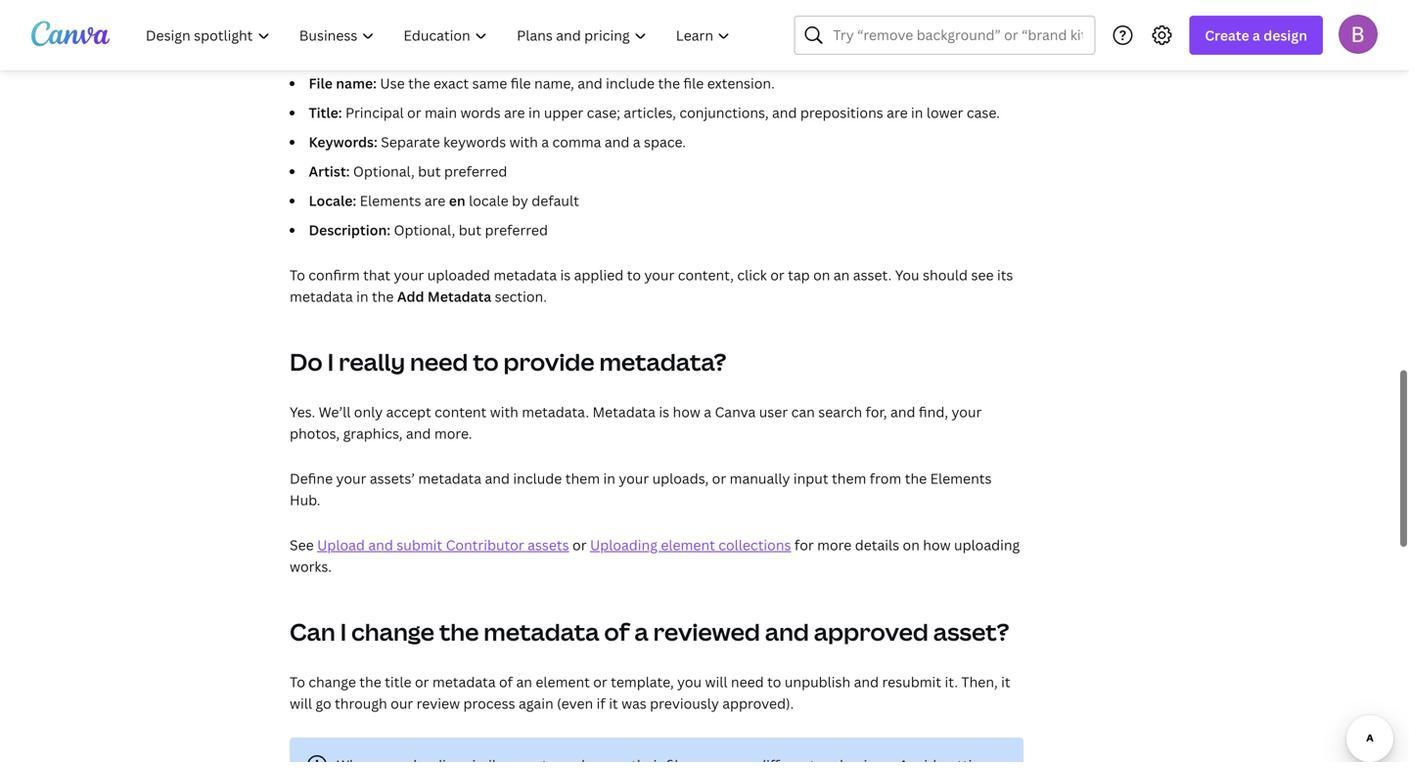 Task type: describe. For each thing, give the bounding box(es) containing it.
photos,
[[290, 424, 340, 443]]

user
[[760, 403, 788, 422]]

canva
[[715, 403, 756, 422]]

its
[[998, 266, 1014, 284]]

or inside define your assets' metadata and include them in your uploads, or manually input them from the elements hub.
[[713, 470, 727, 488]]

1 them from the left
[[566, 470, 600, 488]]

comma
[[553, 133, 602, 151]]

locale
[[469, 191, 509, 210]]

uploading element collections link
[[590, 536, 792, 555]]

approved).
[[723, 695, 794, 713]]

asset?
[[934, 616, 1010, 648]]

in inside to confirm that your uploaded metadata is applied to your content, click or tap on an asset. you should see its metadata in the
[[357, 287, 369, 306]]

was
[[622, 695, 647, 713]]

for,
[[866, 403, 888, 422]]

main
[[425, 103, 457, 122]]

a up template,
[[635, 616, 649, 648]]

contributor
[[446, 536, 525, 555]]

you
[[678, 673, 702, 692]]

optional, for artist:
[[353, 162, 415, 181]]

change inside to change the title or metadata of an element or template, you will need to unpublish and resubmit it. then, it will go through our review process again (even if it was previously approved).
[[309, 673, 356, 692]]

0 vertical spatial it
[[1002, 673, 1011, 692]]

from
[[870, 470, 902, 488]]

uploading
[[955, 536, 1021, 555]]

description: optional, but preferred
[[309, 221, 548, 239]]

include inside define your assets' metadata and include them in your uploads, or manually input them from the elements hub.
[[513, 470, 562, 488]]

resubmit
[[883, 673, 942, 692]]

or up "if"
[[594, 673, 608, 692]]

preferred for artist: optional, but preferred
[[444, 162, 508, 181]]

element for an
[[536, 673, 590, 692]]

again
[[519, 695, 554, 713]]

2 them from the left
[[832, 470, 867, 488]]

you
[[896, 266, 920, 284]]

by
[[512, 191, 529, 210]]

applied
[[574, 266, 624, 284]]

elements inside define your assets' metadata and include them in your uploads, or manually input them from the elements hub.
[[931, 470, 992, 488]]

metadata inside yes. we'll only accept content with metadata. metadata is how a canva user can search for, and find, your photos, graphics, and more.
[[593, 403, 656, 422]]

a left space.
[[633, 133, 641, 151]]

how inside for more details on how uploading works.
[[924, 536, 951, 555]]

provide
[[504, 346, 595, 378]]

or inside to confirm that your uploaded metadata is applied to your content, click or tap on an asset. you should see its metadata in the
[[771, 266, 785, 284]]

process
[[464, 695, 516, 713]]

articles,
[[624, 103, 677, 122]]

details
[[856, 536, 900, 555]]

to for to change the title or metadata of an element or template, you will need to unpublish and resubmit it. then, it will go through our review process again (even if it was previously approved).
[[290, 673, 305, 692]]

uploaded
[[428, 266, 490, 284]]

0 vertical spatial elements
[[360, 191, 421, 210]]

preferred for description: optional, but preferred
[[485, 221, 548, 239]]

your right define
[[336, 470, 367, 488]]

then,
[[962, 673, 998, 692]]

reviewed
[[654, 616, 761, 648]]

yes. we'll only accept content with metadata. metadata is how a canva user can search for, and find, your photos, graphics, and more.
[[290, 403, 982, 443]]

in left lower
[[912, 103, 924, 122]]

is inside yes. we'll only accept content with metadata. metadata is how a canva user can search for, and find, your photos, graphics, and more.
[[659, 403, 670, 422]]

0 vertical spatial will
[[706, 673, 728, 692]]

optional, for description:
[[394, 221, 456, 239]]

collections
[[719, 536, 792, 555]]

metadata inside to change the title or metadata of an element or template, you will need to unpublish and resubmit it. then, it will go through our review process again (even if it was previously approved).
[[433, 673, 496, 692]]

metadata.
[[522, 403, 589, 422]]

space.
[[644, 133, 686, 151]]

create a design button
[[1190, 16, 1324, 55]]

0 vertical spatial change
[[352, 616, 435, 648]]

define
[[290, 470, 333, 488]]

click
[[738, 266, 767, 284]]

metadata?
[[600, 346, 727, 378]]

it.
[[945, 673, 959, 692]]

exact
[[434, 74, 469, 93]]

an inside to change the title or metadata of an element or template, you will need to unpublish and resubmit it. then, it will go through our review process again (even if it was previously approved).
[[516, 673, 533, 692]]

1 vertical spatial it
[[609, 695, 619, 713]]

tap
[[788, 266, 810, 284]]

previously
[[650, 695, 720, 713]]

find,
[[919, 403, 949, 422]]

words
[[461, 103, 501, 122]]

create
[[1206, 26, 1250, 45]]

prepositions
[[801, 103, 884, 122]]

name:
[[336, 74, 377, 93]]

to confirm that your uploaded metadata is applied to your content, click or tap on an asset. you should see its metadata in the
[[290, 266, 1014, 306]]

and left submit
[[369, 536, 393, 555]]

yes.
[[290, 403, 315, 422]]

assets'
[[370, 470, 415, 488]]

upper
[[544, 103, 584, 122]]

Try "remove background" or "brand kit" search field
[[834, 17, 1083, 54]]

an inside to confirm that your uploaded metadata is applied to your content, click or tap on an asset. you should see its metadata in the
[[834, 266, 850, 284]]

and inside define your assets' metadata and include them in your uploads, or manually input them from the elements hub.
[[485, 470, 510, 488]]

title:
[[309, 103, 342, 122]]

your inside yes. we'll only accept content with metadata. metadata is how a canva user can search for, and find, your photos, graphics, and more.
[[952, 403, 982, 422]]

our
[[391, 695, 413, 713]]

or left main
[[407, 103, 422, 122]]

and inside to change the title or metadata of an element or template, you will need to unpublish and resubmit it. then, it will go through our review process again (even if it was previously approved).
[[854, 673, 879, 692]]

can
[[290, 616, 336, 648]]

use
[[380, 74, 405, 93]]

assets
[[528, 536, 569, 555]]

or right title
[[415, 673, 429, 692]]

element for uploading
[[661, 536, 716, 555]]

if
[[597, 695, 606, 713]]

or right assets
[[573, 536, 587, 555]]

for
[[795, 536, 814, 555]]

define your assets' metadata and include them in your uploads, or manually input them from the elements hub.
[[290, 470, 992, 510]]

keywords
[[444, 133, 506, 151]]

the inside to confirm that your uploaded metadata is applied to your content, click or tap on an asset. you should see its metadata in the
[[372, 287, 394, 306]]

i for do
[[328, 346, 334, 378]]

0 horizontal spatial need
[[410, 346, 468, 378]]

2 horizontal spatial are
[[887, 103, 908, 122]]

the up review
[[440, 616, 479, 648]]

manually
[[730, 470, 791, 488]]

1 horizontal spatial of
[[605, 616, 630, 648]]

go
[[316, 695, 332, 713]]

0 vertical spatial with
[[510, 133, 538, 151]]

the up title: principal or main words are in upper case; articles, conjunctions, and prepositions are in lower case.
[[658, 74, 681, 93]]

name,
[[535, 74, 575, 93]]



Task type: vqa. For each thing, say whether or not it's contained in the screenshot.
menu bar containing Overview
no



Task type: locate. For each thing, give the bounding box(es) containing it.
optional,
[[353, 162, 415, 181], [394, 221, 456, 239]]

metadata down uploaded
[[428, 287, 492, 306]]

with right content
[[490, 403, 519, 422]]

asset.
[[854, 266, 892, 284]]

metadata up "section."
[[494, 266, 557, 284]]

1 horizontal spatial file
[[684, 74, 704, 93]]

of up process
[[499, 673, 513, 692]]

do i really need to provide metadata?
[[290, 346, 727, 378]]

1 vertical spatial elements
[[931, 470, 992, 488]]

preferred down by
[[485, 221, 548, 239]]

your right find,
[[952, 403, 982, 422]]

in inside define your assets' metadata and include them in your uploads, or manually input them from the elements hub.
[[604, 470, 616, 488]]

more.
[[435, 424, 472, 443]]

to up content
[[473, 346, 499, 378]]

them down the metadata. on the left
[[566, 470, 600, 488]]

element
[[661, 536, 716, 555], [536, 673, 590, 692]]

your up add
[[394, 266, 424, 284]]

1 vertical spatial will
[[290, 695, 312, 713]]

0 vertical spatial include
[[606, 74, 655, 93]]

and down case; at the top left of page
[[605, 133, 630, 151]]

0 horizontal spatial to
[[473, 346, 499, 378]]

file
[[511, 74, 531, 93], [684, 74, 704, 93]]

on right tap
[[814, 266, 831, 284]]

of
[[605, 616, 630, 648], [499, 673, 513, 692]]

uploads,
[[653, 470, 709, 488]]

1 horizontal spatial on
[[903, 536, 920, 555]]

of up template,
[[605, 616, 630, 648]]

of inside to change the title or metadata of an element or template, you will need to unpublish and resubmit it. then, it will go through our review process again (even if it was previously approved).
[[499, 673, 513, 692]]

i right can
[[340, 616, 347, 648]]

content,
[[678, 266, 734, 284]]

0 vertical spatial on
[[814, 266, 831, 284]]

1 vertical spatial i
[[340, 616, 347, 648]]

can
[[792, 403, 815, 422]]

0 vertical spatial need
[[410, 346, 468, 378]]

0 horizontal spatial an
[[516, 673, 533, 692]]

change
[[352, 616, 435, 648], [309, 673, 356, 692]]

your left the uploads,
[[619, 470, 649, 488]]

0 horizontal spatial include
[[513, 470, 562, 488]]

an
[[834, 266, 850, 284], [516, 673, 533, 692]]

need inside to change the title or metadata of an element or template, you will need to unpublish and resubmit it. then, it will go through our review process again (even if it was previously approved).
[[731, 673, 764, 692]]

uploading
[[590, 536, 658, 555]]

metadata up again
[[484, 616, 600, 648]]

include up articles,
[[606, 74, 655, 93]]

need up approved). in the bottom of the page
[[731, 673, 764, 692]]

add
[[397, 287, 425, 306]]

0 horizontal spatial are
[[425, 191, 446, 210]]

on inside to confirm that your uploaded metadata is applied to your content, click or tap on an asset. you should see its metadata in the
[[814, 266, 831, 284]]

1 vertical spatial an
[[516, 673, 533, 692]]

or
[[407, 103, 422, 122], [771, 266, 785, 284], [713, 470, 727, 488], [573, 536, 587, 555], [415, 673, 429, 692], [594, 673, 608, 692]]

optional, down locale: elements are en locale by default
[[394, 221, 456, 239]]

1 horizontal spatial metadata
[[593, 403, 656, 422]]

is down metadata? at the top of page
[[659, 403, 670, 422]]

element right uploading
[[661, 536, 716, 555]]

but for artist: optional, but preferred
[[418, 162, 441, 181]]

and right for,
[[891, 403, 916, 422]]

to left confirm
[[290, 266, 305, 284]]

1 horizontal spatial it
[[1002, 673, 1011, 692]]

artist: optional, but preferred
[[309, 162, 508, 181]]

1 vertical spatial include
[[513, 470, 562, 488]]

keywords:
[[309, 133, 378, 151]]

with right 'keywords'
[[510, 133, 538, 151]]

0 horizontal spatial will
[[290, 695, 312, 713]]

really
[[339, 346, 405, 378]]

1 horizontal spatial include
[[606, 74, 655, 93]]

0 vertical spatial of
[[605, 616, 630, 648]]

graphics,
[[343, 424, 403, 443]]

on right details
[[903, 536, 920, 555]]

and down 'extension.'
[[773, 103, 798, 122]]

to inside to change the title or metadata of an element or template, you will need to unpublish and resubmit it. then, it will go through our review process again (even if it was previously approved).
[[768, 673, 782, 692]]

1 horizontal spatial are
[[504, 103, 525, 122]]

them left from
[[832, 470, 867, 488]]

are up keywords: separate keywords with a comma and a space.
[[504, 103, 525, 122]]

1 vertical spatial preferred
[[485, 221, 548, 239]]

template,
[[611, 673, 674, 692]]

file name: use the exact same file name, and include the file extension.
[[309, 74, 775, 93]]

search
[[819, 403, 863, 422]]

1 vertical spatial need
[[731, 673, 764, 692]]

in down yes. we'll only accept content with metadata. metadata is how a canva user can search for, and find, your photos, graphics, and more.
[[604, 470, 616, 488]]

case;
[[587, 103, 621, 122]]

to right applied
[[627, 266, 641, 284]]

1 horizontal spatial elements
[[931, 470, 992, 488]]

need up content
[[410, 346, 468, 378]]

0 horizontal spatial file
[[511, 74, 531, 93]]

1 vertical spatial to
[[290, 673, 305, 692]]

to for to confirm that your uploaded metadata is applied to your content, click or tap on an asset. you should see its metadata in the
[[290, 266, 305, 284]]

0 vertical spatial preferred
[[444, 162, 508, 181]]

0 horizontal spatial of
[[499, 673, 513, 692]]

2 horizontal spatial to
[[768, 673, 782, 692]]

a left canva on the bottom right of page
[[704, 403, 712, 422]]

them
[[566, 470, 600, 488], [832, 470, 867, 488]]

how inside yes. we'll only accept content with metadata. metadata is how a canva user can search for, and find, your photos, graphics, and more.
[[673, 403, 701, 422]]

1 horizontal spatial how
[[924, 536, 951, 555]]

file up conjunctions,
[[684, 74, 704, 93]]

elements
[[360, 191, 421, 210], [931, 470, 992, 488]]

on
[[814, 266, 831, 284], [903, 536, 920, 555]]

works.
[[290, 558, 332, 576]]

upload and submit contributor assets link
[[317, 536, 569, 555]]

separate
[[381, 133, 440, 151]]

1 horizontal spatial to
[[627, 266, 641, 284]]

and up case; at the top left of page
[[578, 74, 603, 93]]

0 vertical spatial to
[[627, 266, 641, 284]]

will left go
[[290, 695, 312, 713]]

how left canva on the bottom right of page
[[673, 403, 701, 422]]

optional, down separate
[[353, 162, 415, 181]]

locale: elements are en locale by default
[[309, 191, 580, 210]]

the inside define your assets' metadata and include them in your uploads, or manually input them from the elements hub.
[[905, 470, 927, 488]]

and
[[578, 74, 603, 93], [773, 103, 798, 122], [605, 133, 630, 151], [891, 403, 916, 422], [406, 424, 431, 443], [485, 470, 510, 488], [369, 536, 393, 555], [765, 616, 810, 648], [854, 673, 879, 692]]

and up unpublish
[[765, 616, 810, 648]]

2 vertical spatial to
[[768, 673, 782, 692]]

1 vertical spatial to
[[473, 346, 499, 378]]

a inside dropdown button
[[1253, 26, 1261, 45]]

approved
[[814, 616, 929, 648]]

same
[[473, 74, 507, 93]]

the inside to change the title or metadata of an element or template, you will need to unpublish and resubmit it. then, it will go through our review process again (even if it was previously approved).
[[360, 673, 382, 692]]

accept
[[386, 403, 432, 422]]

0 horizontal spatial is
[[561, 266, 571, 284]]

confirm
[[309, 266, 360, 284]]

elements down artist: optional, but preferred
[[360, 191, 421, 210]]

only
[[354, 403, 383, 422]]

is left applied
[[561, 266, 571, 284]]

it right "if"
[[609, 695, 619, 713]]

with
[[510, 133, 538, 151], [490, 403, 519, 422]]

preferred down 'keywords'
[[444, 162, 508, 181]]

the
[[408, 74, 430, 93], [658, 74, 681, 93], [372, 287, 394, 306], [905, 470, 927, 488], [440, 616, 479, 648], [360, 673, 382, 692]]

0 horizontal spatial i
[[328, 346, 334, 378]]

(even
[[557, 695, 594, 713]]

default
[[532, 191, 580, 210]]

are left en
[[425, 191, 446, 210]]

design
[[1264, 26, 1308, 45]]

0 vertical spatial i
[[328, 346, 334, 378]]

or right the uploads,
[[713, 470, 727, 488]]

1 horizontal spatial them
[[832, 470, 867, 488]]

we'll
[[319, 403, 351, 422]]

i right do
[[328, 346, 334, 378]]

the right from
[[905, 470, 927, 488]]

title: principal or main words are in upper case; articles, conjunctions, and prepositions are in lower case.
[[309, 103, 1001, 122]]

to down can
[[290, 673, 305, 692]]

a left comma on the top
[[542, 133, 549, 151]]

locale:
[[309, 191, 357, 210]]

2 to from the top
[[290, 673, 305, 692]]

0 vertical spatial metadata
[[428, 287, 492, 306]]

see
[[290, 536, 314, 555]]

1 vertical spatial metadata
[[593, 403, 656, 422]]

hub.
[[290, 491, 321, 510]]

1 vertical spatial with
[[490, 403, 519, 422]]

or left tap
[[771, 266, 785, 284]]

conjunctions,
[[680, 103, 769, 122]]

that
[[363, 266, 391, 284]]

1 vertical spatial on
[[903, 536, 920, 555]]

content
[[435, 403, 487, 422]]

1 vertical spatial how
[[924, 536, 951, 555]]

through
[[335, 695, 387, 713]]

bob builder image
[[1339, 14, 1379, 54]]

it right then,
[[1002, 673, 1011, 692]]

file right same
[[511, 74, 531, 93]]

in left the upper
[[529, 103, 541, 122]]

preferred
[[444, 162, 508, 181], [485, 221, 548, 239]]

0 vertical spatial to
[[290, 266, 305, 284]]

1 horizontal spatial need
[[731, 673, 764, 692]]

keywords: separate keywords with a comma and a space.
[[309, 133, 686, 151]]

0 horizontal spatial how
[[673, 403, 701, 422]]

2 file from the left
[[684, 74, 704, 93]]

0 vertical spatial but
[[418, 162, 441, 181]]

1 horizontal spatial will
[[706, 673, 728, 692]]

a
[[1253, 26, 1261, 45], [542, 133, 549, 151], [633, 133, 641, 151], [704, 403, 712, 422], [635, 616, 649, 648]]

metadata inside define your assets' metadata and include them in your uploads, or manually input them from the elements hub.
[[418, 470, 482, 488]]

0 vertical spatial an
[[834, 266, 850, 284]]

artist:
[[309, 162, 350, 181]]

1 vertical spatial of
[[499, 673, 513, 692]]

submit
[[397, 536, 443, 555]]

see
[[972, 266, 994, 284]]

0 horizontal spatial them
[[566, 470, 600, 488]]

metadata down metadata? at the top of page
[[593, 403, 656, 422]]

but down en
[[459, 221, 482, 239]]

include up see upload and submit contributor assets or uploading element collections
[[513, 470, 562, 488]]

in down that on the top left of page
[[357, 287, 369, 306]]

1 horizontal spatial but
[[459, 221, 482, 239]]

i for can
[[340, 616, 347, 648]]

the down that on the top left of page
[[372, 287, 394, 306]]

0 vertical spatial is
[[561, 266, 571, 284]]

0 horizontal spatial it
[[609, 695, 619, 713]]

will
[[706, 673, 728, 692], [290, 695, 312, 713]]

in
[[529, 103, 541, 122], [912, 103, 924, 122], [357, 287, 369, 306], [604, 470, 616, 488]]

your left content,
[[645, 266, 675, 284]]

change up title
[[352, 616, 435, 648]]

an left asset.
[[834, 266, 850, 284]]

1 file from the left
[[511, 74, 531, 93]]

and down accept
[[406, 424, 431, 443]]

and left resubmit
[[854, 673, 879, 692]]

to change the title or metadata of an element or template, you will need to unpublish and resubmit it. then, it will go through our review process again (even if it was previously approved).
[[290, 673, 1011, 713]]

review
[[417, 695, 460, 713]]

metadata down confirm
[[290, 287, 353, 306]]

section.
[[495, 287, 547, 306]]

on inside for more details on how uploading works.
[[903, 536, 920, 555]]

your
[[394, 266, 424, 284], [645, 266, 675, 284], [952, 403, 982, 422], [336, 470, 367, 488], [619, 470, 649, 488]]

1 vertical spatial but
[[459, 221, 482, 239]]

more
[[818, 536, 852, 555]]

input
[[794, 470, 829, 488]]

metadata up process
[[433, 673, 496, 692]]

an up again
[[516, 673, 533, 692]]

case.
[[967, 103, 1001, 122]]

1 vertical spatial change
[[309, 673, 356, 692]]

change up go
[[309, 673, 356, 692]]

title
[[385, 673, 412, 692]]

are left lower
[[887, 103, 908, 122]]

element inside to change the title or metadata of an element or template, you will need to unpublish and resubmit it. then, it will go through our review process again (even if it was previously approved).
[[536, 673, 590, 692]]

1 vertical spatial element
[[536, 673, 590, 692]]

the up through
[[360, 673, 382, 692]]

to inside to confirm that your uploaded metadata is applied to your content, click or tap on an asset. you should see its metadata in the
[[627, 266, 641, 284]]

how
[[673, 403, 701, 422], [924, 536, 951, 555]]

the right use at the left of page
[[408, 74, 430, 93]]

top level navigation element
[[133, 16, 748, 55]]

0 vertical spatial optional,
[[353, 162, 415, 181]]

extension.
[[708, 74, 775, 93]]

1 to from the top
[[290, 266, 305, 284]]

elements up uploading
[[931, 470, 992, 488]]

1 vertical spatial optional,
[[394, 221, 456, 239]]

0 horizontal spatial elements
[[360, 191, 421, 210]]

will right you
[[706, 673, 728, 692]]

unpublish
[[785, 673, 851, 692]]

to inside to confirm that your uploaded metadata is applied to your content, click or tap on an asset. you should see its metadata in the
[[290, 266, 305, 284]]

do
[[290, 346, 323, 378]]

en
[[449, 191, 466, 210]]

1 horizontal spatial an
[[834, 266, 850, 284]]

a inside yes. we'll only accept content with metadata. metadata is how a canva user can search for, and find, your photos, graphics, and more.
[[704, 403, 712, 422]]

how left uploading
[[924, 536, 951, 555]]

0 horizontal spatial element
[[536, 673, 590, 692]]

and up contributor
[[485, 470, 510, 488]]

are
[[504, 103, 525, 122], [887, 103, 908, 122], [425, 191, 446, 210]]

with inside yes. we'll only accept content with metadata. metadata is how a canva user can search for, and find, your photos, graphics, and more.
[[490, 403, 519, 422]]

0 vertical spatial element
[[661, 536, 716, 555]]

to up approved). in the bottom of the page
[[768, 673, 782, 692]]

but for description: optional, but preferred
[[459, 221, 482, 239]]

0 horizontal spatial metadata
[[428, 287, 492, 306]]

1 horizontal spatial is
[[659, 403, 670, 422]]

1 horizontal spatial element
[[661, 536, 716, 555]]

0 horizontal spatial but
[[418, 162, 441, 181]]

is inside to confirm that your uploaded metadata is applied to your content, click or tap on an asset. you should see its metadata in the
[[561, 266, 571, 284]]

metadata down more.
[[418, 470, 482, 488]]

1 horizontal spatial i
[[340, 616, 347, 648]]

a left design
[[1253, 26, 1261, 45]]

but up locale: elements are en locale by default
[[418, 162, 441, 181]]

element up (even
[[536, 673, 590, 692]]

0 vertical spatial how
[[673, 403, 701, 422]]

to inside to change the title or metadata of an element or template, you will need to unpublish and resubmit it. then, it will go through our review process again (even if it was previously approved).
[[290, 673, 305, 692]]

1 vertical spatial is
[[659, 403, 670, 422]]

0 horizontal spatial on
[[814, 266, 831, 284]]



